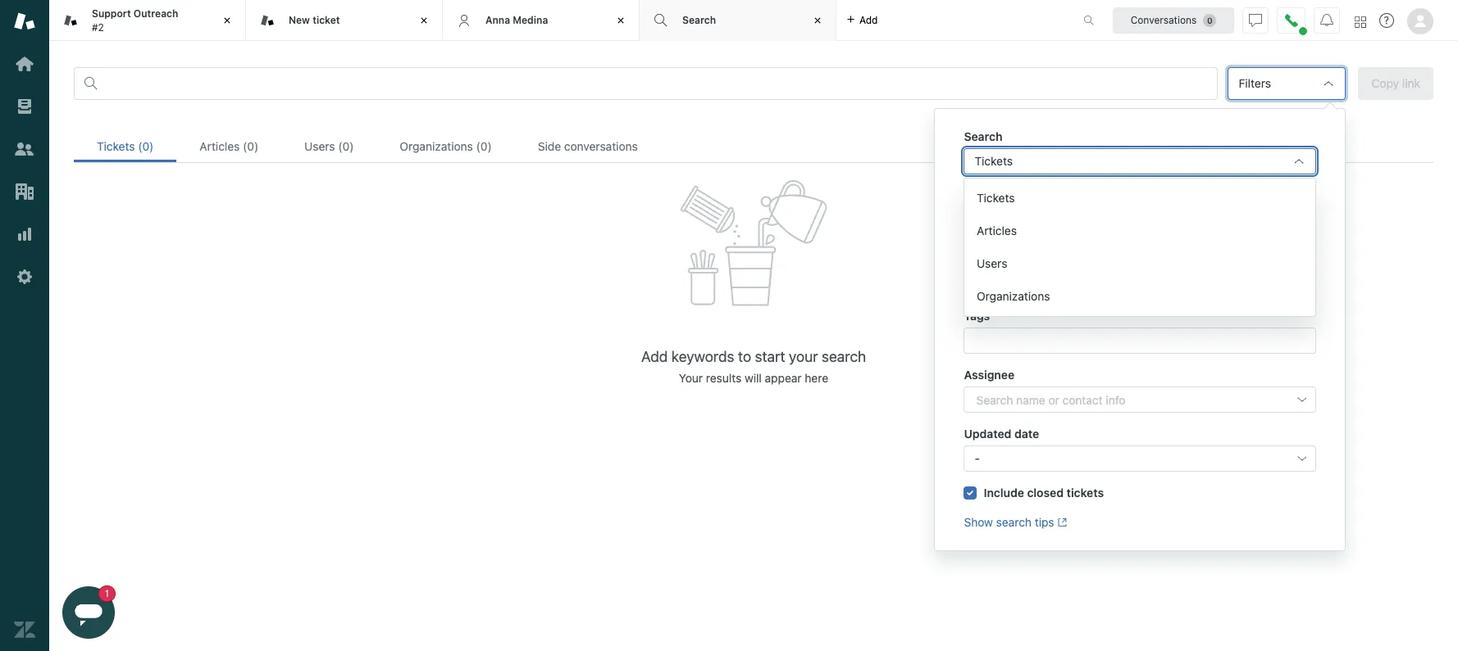 Task type: locate. For each thing, give the bounding box(es) containing it.
tickets
[[97, 139, 135, 153], [975, 154, 1013, 168], [977, 191, 1015, 205]]

1 horizontal spatial articles
[[977, 224, 1017, 238]]

close image
[[219, 12, 235, 29], [416, 12, 432, 29], [613, 12, 629, 29], [809, 12, 826, 29]]

1 vertical spatial search
[[964, 130, 1003, 144]]

1 horizontal spatial users
[[977, 257, 1008, 271]]

- button
[[964, 446, 1317, 472]]

new ticket
[[289, 14, 340, 26]]

organizations (0)
[[400, 139, 492, 153]]

articles option
[[965, 215, 1316, 248]]

assignee
[[964, 368, 1015, 382]]

tickets button
[[964, 148, 1317, 175]]

2 (0) from the left
[[243, 139, 258, 153]]

search up here
[[822, 349, 866, 366]]

organizations inside option
[[977, 289, 1050, 303]]

tags
[[964, 309, 990, 323]]

tickets for tickets option
[[977, 191, 1015, 205]]

closed
[[1027, 486, 1064, 500]]

1 horizontal spatial organizations
[[977, 289, 1050, 303]]

articles for articles (0)
[[200, 139, 240, 153]]

articles for articles
[[977, 224, 1017, 238]]

close image inside anna medina tab
[[613, 12, 629, 29]]

0 horizontal spatial users
[[304, 139, 335, 153]]

1 vertical spatial search
[[996, 516, 1032, 530]]

1 vertical spatial tickets
[[975, 154, 1013, 168]]

0 vertical spatial search
[[682, 14, 716, 26]]

4 close image from the left
[[809, 12, 826, 29]]

add keywords to start your search your results will appear here
[[641, 349, 866, 386]]

2 close image from the left
[[416, 12, 432, 29]]

organizations (0) tab
[[377, 130, 515, 162]]

1 horizontal spatial search
[[996, 516, 1032, 530]]

conversations
[[564, 139, 638, 153]]

users
[[304, 139, 335, 153], [977, 257, 1008, 271]]

users inside tab
[[304, 139, 335, 153]]

tab list
[[74, 130, 1434, 163]]

0 vertical spatial users
[[304, 139, 335, 153]]

articles
[[200, 139, 240, 153], [977, 224, 1017, 238]]

3 close image from the left
[[613, 12, 629, 29]]

support
[[92, 7, 131, 20]]

users inside option
[[977, 257, 1008, 271]]

organizations inside tab
[[400, 139, 473, 153]]

0 horizontal spatial search
[[682, 14, 716, 26]]

conversations
[[1131, 14, 1197, 26]]

(0) for tickets (0)
[[138, 139, 154, 153]]

users (0) tab
[[281, 130, 377, 162]]

articles inside tab
[[200, 139, 240, 153]]

add
[[859, 14, 878, 26]]

search
[[822, 349, 866, 366], [996, 516, 1032, 530]]

tickets option
[[965, 182, 1316, 215]]

customers image
[[14, 139, 35, 160]]

appear
[[765, 372, 802, 386]]

4 (0) from the left
[[476, 139, 492, 153]]

new ticket tab
[[246, 0, 443, 41]]

here
[[805, 372, 828, 386]]

0 horizontal spatial articles
[[200, 139, 240, 153]]

organizations option
[[965, 280, 1316, 313]]

users for users (0)
[[304, 139, 335, 153]]

0 vertical spatial organizations
[[400, 139, 473, 153]]

tickets inside option
[[977, 191, 1015, 205]]

tickets inside tab
[[97, 139, 135, 153]]

tickets for tickets (0)
[[97, 139, 135, 153]]

search inside tab
[[682, 14, 716, 26]]

admin image
[[14, 267, 35, 288]]

search
[[682, 14, 716, 26], [964, 130, 1003, 144]]

0 vertical spatial articles
[[200, 139, 240, 153]]

medina
[[513, 14, 548, 26]]

0 vertical spatial tickets
[[97, 139, 135, 153]]

3 (0) from the left
[[338, 139, 354, 153]]

link
[[1402, 76, 1420, 90]]

will
[[745, 372, 762, 386]]

conversations button
[[1113, 7, 1234, 33]]

support outreach #2
[[92, 7, 178, 33]]

your
[[789, 349, 818, 366]]

updated
[[964, 427, 1012, 441]]

articles inside option
[[977, 224, 1017, 238]]

close image inside new ticket tab
[[416, 12, 432, 29]]

0 vertical spatial search
[[822, 349, 866, 366]]

search left tips at right bottom
[[996, 516, 1032, 530]]

date
[[1014, 427, 1039, 441]]

copy link
[[1372, 76, 1420, 90]]

tickets (0)
[[97, 139, 154, 153]]

0 horizontal spatial organizations
[[400, 139, 473, 153]]

close image for search
[[809, 12, 826, 29]]

(0)
[[138, 139, 154, 153], [243, 139, 258, 153], [338, 139, 354, 153], [476, 139, 492, 153]]

anna medina tab
[[443, 0, 640, 41]]

close image inside search tab
[[809, 12, 826, 29]]

0 horizontal spatial search
[[822, 349, 866, 366]]

tickets (0) tab
[[74, 130, 177, 162]]

1 vertical spatial users
[[977, 257, 1008, 271]]

1 horizontal spatial search
[[964, 130, 1003, 144]]

1 vertical spatial articles
[[977, 224, 1017, 238]]

copy
[[1372, 76, 1399, 90]]

1 vertical spatial organizations
[[977, 289, 1050, 303]]

2 vertical spatial tickets
[[977, 191, 1015, 205]]

organizations image
[[14, 181, 35, 203]]

zendesk products image
[[1355, 16, 1366, 27]]

ticket
[[313, 14, 340, 26]]

tab
[[49, 0, 246, 41]]

users (0)
[[304, 139, 354, 153]]

include closed tickets
[[984, 486, 1104, 500]]

organizations
[[400, 139, 473, 153], [977, 289, 1050, 303]]

1 (0) from the left
[[138, 139, 154, 153]]

reporting image
[[14, 224, 35, 245]]

filters
[[1239, 76, 1271, 90]]



Task type: describe. For each thing, give the bounding box(es) containing it.
main element
[[0, 0, 49, 652]]

show search tips link
[[964, 516, 1067, 530]]

tickets inside dropdown button
[[975, 154, 1013, 168]]

filters button
[[1228, 67, 1346, 100]]

results
[[706, 372, 742, 386]]

updated date
[[964, 427, 1039, 441]]

organizations for organizations
[[977, 289, 1050, 303]]

button displays agent's chat status as invisible. image
[[1249, 14, 1262, 27]]

your
[[679, 372, 703, 386]]

zendesk image
[[14, 620, 35, 641]]

assignee element
[[964, 387, 1317, 413]]

close image for anna medina
[[613, 12, 629, 29]]

views image
[[14, 96, 35, 117]]

#2
[[92, 21, 104, 33]]

side conversations
[[538, 139, 638, 153]]

anna medina
[[486, 14, 548, 26]]

articles (0) tab
[[177, 130, 281, 162]]

add button
[[837, 0, 888, 40]]

organizations for organizations (0)
[[400, 139, 473, 153]]

(0) for articles (0)
[[243, 139, 258, 153]]

users for users
[[977, 257, 1008, 271]]

keywords
[[671, 349, 734, 366]]

show search tips
[[964, 516, 1054, 530]]

include
[[984, 486, 1024, 500]]

search inside add keywords to start your search your results will appear here
[[822, 349, 866, 366]]

articles (0)
[[200, 139, 258, 153]]

search list box
[[964, 178, 1317, 317]]

search tab
[[640, 0, 837, 41]]

(0) for organizations (0)
[[476, 139, 492, 153]]

zendesk support image
[[14, 11, 35, 32]]

to
[[738, 349, 751, 366]]

-
[[975, 452, 980, 466]]

close image for new ticket
[[416, 12, 432, 29]]

tab list containing tickets (0)
[[74, 130, 1434, 163]]

notifications image
[[1320, 14, 1334, 27]]

copy link button
[[1358, 67, 1434, 100]]

outreach
[[134, 7, 178, 20]]

users option
[[965, 248, 1316, 280]]

side conversations tab
[[515, 130, 661, 162]]

Tags field
[[976, 333, 1301, 349]]

anna
[[486, 14, 510, 26]]

tickets
[[1067, 486, 1104, 500]]

tabs tab list
[[49, 0, 1066, 41]]

add
[[641, 349, 668, 366]]

1 close image from the left
[[219, 12, 235, 29]]

tips
[[1035, 516, 1054, 530]]

type
[[964, 250, 991, 264]]

side
[[538, 139, 561, 153]]

(0) for users (0)
[[338, 139, 354, 153]]

start
[[755, 349, 785, 366]]

show
[[964, 516, 993, 530]]

tab containing support outreach
[[49, 0, 246, 41]]

(opens in a new tab) image
[[1054, 519, 1067, 528]]

status
[[964, 191, 1000, 205]]

get started image
[[14, 53, 35, 75]]

new
[[289, 14, 310, 26]]

Assignee field
[[976, 392, 1285, 408]]

get help image
[[1379, 13, 1394, 28]]



Task type: vqa. For each thing, say whether or not it's contained in the screenshot.
2nd Yesterday
no



